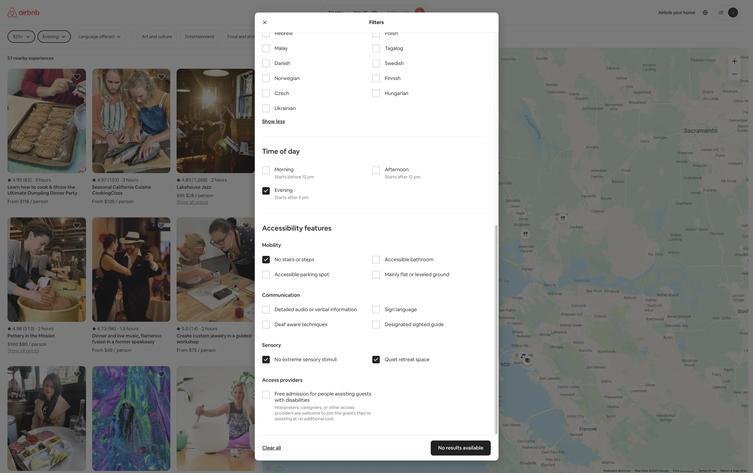 Task type: vqa. For each thing, say whether or not it's contained in the screenshot.
the bottom Rooms
no



Task type: locate. For each thing, give the bounding box(es) containing it.
· inside dinner and live music, flamenco fusion in a former speakeasy 'group'
[[118, 326, 119, 332]]

person down former
[[117, 348, 132, 354]]

12 for morning
[[302, 174, 307, 180]]

0 vertical spatial all
[[190, 199, 194, 205]]

1 horizontal spatial accessible
[[385, 256, 410, 263]]

add guests
[[387, 10, 410, 15]]

1 horizontal spatial to
[[321, 411, 326, 416]]

· for (513)
[[36, 326, 37, 332]]

2 for (1,568)
[[211, 177, 214, 183]]

12 down afternoon
[[409, 174, 413, 180]]

prices inside lakehouse jazz $35 $28 / person show all prices
[[195, 199, 208, 205]]

1 horizontal spatial 12
[[409, 174, 413, 180]]

show down $35
[[177, 199, 189, 205]]

all inside clear all button
[[276, 445, 281, 452]]

5 left km
[[673, 470, 675, 473]]

2 inside lakehouse jazz group
[[211, 177, 214, 183]]

designated sighted guide
[[385, 322, 444, 328]]

danish
[[275, 60, 290, 67]]

report a map error
[[721, 470, 747, 473]]

other
[[329, 405, 340, 411]]

/ right $28
[[195, 193, 197, 199]]

nov 15 – 30
[[354, 10, 377, 15]]

food and drink
[[228, 34, 257, 39]]

/ inside pottery in the mission $100 $80 / person show all prices
[[29, 342, 31, 348]]

from inside create custom jewelry in a guided workshop from $75 / person
[[177, 348, 188, 354]]

person down dumpling
[[33, 199, 48, 205]]

to left "join" at the bottom
[[321, 411, 326, 416]]

from down fusion at the left bottom of page
[[92, 348, 103, 354]]

the right "join" at the bottom
[[335, 411, 342, 416]]

1 vertical spatial guests
[[356, 391, 371, 398]]

in inside create custom jewelry in a guided workshop from $75 / person
[[228, 333, 231, 339]]

$49
[[104, 348, 113, 354]]

leveled
[[415, 272, 432, 278]]

4.99 out of 5 average rating,  82 reviews image
[[8, 177, 32, 183]]

0 vertical spatial 5
[[299, 195, 301, 201]]

0 horizontal spatial show all prices button
[[8, 348, 39, 354]]

no left stairs
[[275, 256, 281, 263]]

person
[[198, 193, 213, 199], [33, 199, 48, 205], [119, 199, 134, 205], [32, 342, 47, 348], [117, 348, 132, 354], [201, 348, 216, 354]]

1 vertical spatial accessible
[[275, 272, 299, 278]]

3 inside seasonal california cuisine cookingclass "group"
[[123, 177, 125, 183]]

–
[[369, 10, 371, 15]]

0 horizontal spatial accessible
[[275, 272, 299, 278]]

· inside lakehouse jazz group
[[209, 177, 210, 183]]

· 2 hours inside create custom jewelry in a guided workshop group
[[199, 326, 217, 332]]

$100
[[8, 342, 18, 348]]

4.73 (96)
[[97, 326, 116, 332]]

hours inside learn how to cook & throw the ultimate dumpling dinner party group
[[39, 177, 51, 183]]

1 vertical spatial show
[[177, 199, 189, 205]]

0 vertical spatial prices
[[195, 199, 208, 205]]

no for no extreme sensory stimuli
[[275, 357, 281, 363]]

1 vertical spatial providers
[[275, 411, 294, 416]]

0 vertical spatial the
[[68, 184, 75, 190]]

2 horizontal spatial 2
[[211, 177, 214, 183]]

2 horizontal spatial in
[[228, 333, 231, 339]]

· inside learn how to cook & throw the ultimate dumpling dinner party group
[[33, 177, 34, 183]]

1 horizontal spatial assisting
[[335, 391, 355, 398]]

guests right add on the right top
[[397, 10, 410, 15]]

/ right '$80'
[[29, 342, 31, 348]]

accessible up "mainly"
[[385, 256, 410, 263]]

to inside free admission for people assisting guests with disabilities interpreters, caregivers, or other access providers are welcome to join the guests they're assisting at no additional cost.
[[321, 411, 326, 416]]

dinner inside "dinner and live music, flamenco fusion in a former speakeasy from $49 / person"
[[92, 333, 107, 339]]

hours up music,
[[127, 326, 139, 332]]

0 vertical spatial accessible
[[385, 256, 410, 263]]

to inside learn how to cook & throw the ultimate dumpling dinner party from $118 / person
[[31, 184, 36, 190]]

clear all button
[[259, 442, 284, 455]]

add to wishlist image inside learn how to cook & throw the ultimate dumpling dinner party group
[[73, 73, 81, 81]]

1 vertical spatial dinner
[[92, 333, 107, 339]]

prices down '$80'
[[26, 348, 39, 354]]

person inside seasonal california cuisine cookingclass from $109 / person
[[119, 199, 134, 205]]

1 vertical spatial the
[[30, 333, 38, 339]]

/ right $109
[[116, 199, 118, 205]]

google map
showing 24 experiences. region
[[263, 48, 749, 474]]

retreat
[[399, 357, 415, 363]]

2 up custom
[[202, 326, 204, 332]]

accessible down stairs
[[275, 272, 299, 278]]

/ right $49
[[114, 348, 116, 354]]

after down evening
[[288, 195, 298, 201]]

0 horizontal spatial the
[[30, 333, 38, 339]]

0 horizontal spatial · 3 hours
[[33, 177, 51, 183]]

0 horizontal spatial 2
[[38, 326, 41, 332]]

from left $109
[[92, 199, 103, 205]]

assisting
[[335, 391, 355, 398], [275, 416, 292, 422]]

show left 'less'
[[262, 118, 275, 125]]

experiences
[[29, 55, 54, 61]]

after for evening
[[288, 195, 298, 201]]

· 3 hours up cook
[[33, 177, 51, 183]]

5
[[299, 195, 301, 201], [673, 470, 675, 473]]

hours up jewelry
[[205, 326, 217, 332]]

4.99
[[13, 177, 22, 183]]

and for outdoors
[[403, 34, 411, 39]]

dinner left 'party'
[[50, 190, 65, 196]]

1 vertical spatial assisting
[[275, 416, 292, 422]]

show inside lakehouse jazz $35 $28 / person show all prices
[[177, 199, 189, 205]]

guests up they're
[[356, 391, 371, 398]]

1 horizontal spatial · 3 hours
[[120, 177, 138, 183]]

hours inside seasonal california cuisine cookingclass "group"
[[126, 177, 138, 183]]

sign language
[[385, 307, 417, 313]]

ultimate
[[8, 190, 27, 196]]

0 vertical spatial providers
[[280, 377, 303, 384]]

0 vertical spatial show
[[262, 118, 275, 125]]

of inside "filters" dialog
[[280, 147, 287, 156]]

no for no stairs or steps
[[275, 256, 281, 263]]

no left results
[[439, 445, 445, 452]]

of left day in the top left of the page
[[280, 147, 287, 156]]

0 horizontal spatial 12
[[302, 174, 307, 180]]

no extreme sensory stimuli
[[275, 357, 337, 363]]

/ right $118
[[30, 199, 32, 205]]

1 horizontal spatial the
[[68, 184, 75, 190]]

· 3 hours inside learn how to cook & throw the ultimate dumpling dinner party group
[[33, 177, 51, 183]]

1 12 from the left
[[302, 174, 307, 180]]

0 horizontal spatial show
[[8, 348, 19, 354]]

person inside lakehouse jazz $35 $28 / person show all prices
[[198, 193, 213, 199]]

all right clear
[[276, 445, 281, 452]]

or left other
[[324, 405, 328, 411]]

hours right (1,568)
[[215, 177, 227, 183]]

pm inside evening starts after 5 pm
[[302, 195, 309, 201]]

caregivers,
[[301, 405, 323, 411]]

no left extreme
[[275, 357, 281, 363]]

show down $100 on the bottom left
[[8, 348, 19, 354]]

and down (96)
[[108, 333, 116, 339]]

1 horizontal spatial 5
[[673, 470, 675, 473]]

hours inside pottery in the mission group
[[42, 326, 54, 332]]

learn
[[8, 184, 20, 190]]

person right $75
[[201, 348, 216, 354]]

terms of use
[[699, 470, 717, 473]]

Art and culture button
[[137, 30, 177, 43]]

· right (153)
[[120, 177, 121, 183]]

Food and drink button
[[222, 30, 263, 43]]

report
[[721, 470, 730, 473]]

0 vertical spatial guests
[[397, 10, 410, 15]]

in right jewelry
[[228, 333, 231, 339]]

dinner and live music, flamenco fusion in a former speakeasy group
[[92, 218, 171, 354]]

1 horizontal spatial 2
[[202, 326, 204, 332]]

a up $49
[[112, 339, 114, 345]]

2 3 from the left
[[123, 177, 125, 183]]

1 vertical spatial all
[[20, 348, 25, 354]]

· inside create custom jewelry in a guided workshop group
[[199, 326, 200, 332]]

3 inside learn how to cook & throw the ultimate dumpling dinner party group
[[35, 177, 38, 183]]

· 2 hours up "jazz"
[[209, 177, 227, 183]]

0 horizontal spatial 5
[[299, 195, 301, 201]]

of for terms
[[708, 470, 711, 473]]

dinner and live music, flamenco fusion in a former speakeasy from $49 / person
[[92, 333, 162, 354]]

a
[[232, 333, 235, 339], [112, 339, 114, 345], [731, 470, 733, 473]]

show all prices button down pottery
[[8, 348, 39, 354]]

add to wishlist image for 3 hours
[[158, 73, 165, 81]]

information
[[330, 307, 357, 313]]

pm
[[308, 174, 314, 180], [414, 174, 421, 180], [302, 195, 309, 201]]

2 inside create custom jewelry in a guided workshop group
[[202, 326, 204, 332]]

add to wishlist image inside lakehouse jazz group
[[242, 73, 250, 81]]

· 2 hours up custom
[[199, 326, 217, 332]]

km
[[676, 470, 680, 473]]

1 horizontal spatial in
[[107, 339, 111, 345]]

0 horizontal spatial 3
[[35, 177, 38, 183]]

starts inside afternoon starts after 12 pm
[[385, 174, 397, 180]]

3 for 4.97 (153)
[[123, 177, 125, 183]]

starts for afternoon
[[385, 174, 397, 180]]

· 2 hours up mission
[[36, 326, 54, 332]]

Sports button
[[265, 30, 289, 43]]

· 2 hours inside lakehouse jazz group
[[209, 177, 227, 183]]

finnish
[[385, 75, 401, 82]]

no stairs or steps
[[275, 256, 314, 263]]

hours up mission
[[42, 326, 54, 332]]

pottery in the mission group
[[8, 218, 86, 354]]

map
[[635, 470, 641, 473]]

2 12 from the left
[[409, 174, 413, 180]]

starts
[[275, 174, 287, 180], [385, 174, 397, 180], [275, 195, 287, 201]]

Tours button
[[292, 30, 313, 43]]

add to wishlist image
[[158, 73, 165, 81], [158, 222, 165, 230], [242, 222, 250, 230], [73, 371, 81, 379]]

(96)
[[108, 326, 116, 332]]

for
[[310, 391, 317, 398]]

accessible parking spot
[[275, 272, 329, 278]]

· right (14)
[[199, 326, 200, 332]]

2 · 3 hours from the left
[[120, 177, 138, 183]]

quiet
[[385, 357, 398, 363]]

2 vertical spatial show
[[8, 348, 19, 354]]

sighted
[[413, 322, 430, 328]]

and inside 'button'
[[403, 34, 411, 39]]

add to wishlist image for 4.83 (1,568)
[[242, 73, 250, 81]]

culture
[[158, 34, 172, 39]]

2 inside pottery in the mission group
[[38, 326, 41, 332]]

1 horizontal spatial 3
[[123, 177, 125, 183]]

4.97 (153)
[[97, 177, 119, 183]]

2 horizontal spatial show
[[262, 118, 275, 125]]

$109
[[104, 199, 115, 205]]

show all prices button inside pottery in the mission group
[[8, 348, 39, 354]]

0 horizontal spatial prices
[[26, 348, 39, 354]]

· 3 hours inside seasonal california cuisine cookingclass "group"
[[120, 177, 138, 183]]

0 vertical spatial dinner
[[50, 190, 65, 196]]

and right art
[[149, 34, 157, 39]]

· for (14)
[[199, 326, 200, 332]]

2 up mission
[[38, 326, 41, 332]]

prices down "jazz"
[[195, 199, 208, 205]]

nov 15 – 30 button
[[349, 5, 382, 20]]

or right stairs
[[296, 256, 301, 263]]

assisting up access
[[335, 391, 355, 398]]

hours for california
[[126, 177, 138, 183]]

pm inside afternoon starts after 12 pm
[[414, 174, 421, 180]]

from down workshop in the left bottom of the page
[[177, 348, 188, 354]]

admission
[[286, 391, 309, 398]]

·
[[33, 177, 34, 183], [120, 177, 121, 183], [209, 177, 210, 183], [36, 326, 37, 332], [118, 326, 119, 332], [199, 326, 200, 332]]

· inside seasonal california cuisine cookingclass "group"
[[120, 177, 121, 183]]

guided
[[236, 333, 252, 339]]

after
[[398, 174, 408, 180], [288, 195, 298, 201]]

1 vertical spatial show all prices button
[[8, 348, 39, 354]]

12 right 'before'
[[302, 174, 307, 180]]

· 3 hours up 'california'
[[120, 177, 138, 183]]

· inside pottery in the mission group
[[36, 326, 37, 332]]

1 3 from the left
[[35, 177, 38, 183]]

audio
[[295, 307, 308, 313]]

all down $28
[[190, 199, 194, 205]]

pm inside the morning starts before 12 pm
[[308, 174, 314, 180]]

0 horizontal spatial in
[[25, 333, 29, 339]]

Nature and outdoors button
[[383, 30, 436, 43]]

12
[[302, 174, 307, 180], [409, 174, 413, 180]]

hours for in
[[42, 326, 54, 332]]

5.0
[[182, 326, 189, 332]]

show all prices button for show
[[8, 348, 39, 354]]

1 horizontal spatial dinner
[[92, 333, 107, 339]]

0 horizontal spatial dinner
[[50, 190, 65, 196]]

no
[[275, 256, 281, 263], [275, 357, 281, 363], [439, 445, 445, 452]]

guests left they're
[[343, 411, 356, 416]]

starts for evening
[[275, 195, 287, 201]]

· left 1.5
[[118, 326, 119, 332]]

1 vertical spatial of
[[708, 470, 711, 473]]

· for (82)
[[33, 177, 34, 183]]

pm for evening
[[302, 195, 309, 201]]

2 vertical spatial all
[[276, 445, 281, 452]]

wellness
[[358, 34, 376, 39]]

hours inside lakehouse jazz group
[[215, 177, 227, 183]]

show all prices button down lakehouse
[[177, 199, 208, 205]]

5 down 'before'
[[299, 195, 301, 201]]

show all prices button inside lakehouse jazz group
[[177, 199, 208, 205]]

or right audio
[[309, 307, 314, 313]]

add to wishlist image for 4.98 (513)
[[73, 222, 81, 230]]

person down mission
[[32, 342, 47, 348]]

features
[[305, 224, 332, 233]]

in down (513)
[[25, 333, 29, 339]]

0 vertical spatial of
[[280, 147, 287, 156]]

hungarian
[[385, 90, 409, 97]]

0 horizontal spatial after
[[288, 195, 298, 201]]

0 horizontal spatial all
[[20, 348, 25, 354]]

starts down afternoon
[[385, 174, 397, 180]]

and inside "dinner and live music, flamenco fusion in a former speakeasy from $49 / person"
[[108, 333, 116, 339]]

hours up cook
[[39, 177, 51, 183]]

with
[[275, 397, 285, 404]]

· up "jazz"
[[209, 177, 210, 183]]

starts down morning
[[275, 174, 287, 180]]

2 for (513)
[[38, 326, 41, 332]]

person down 'california'
[[119, 199, 134, 205]]

additional
[[304, 416, 324, 422]]

1 vertical spatial prices
[[26, 348, 39, 354]]

person down "jazz"
[[198, 193, 213, 199]]

providers left the are
[[275, 411, 294, 416]]

evening starts after 5 pm
[[275, 187, 309, 201]]

providers up 'admission'
[[280, 377, 303, 384]]

&
[[49, 184, 52, 190]]

entertainment
[[185, 34, 214, 39]]

$75
[[189, 348, 197, 354]]

0 horizontal spatial a
[[112, 339, 114, 345]]

· right (513)
[[36, 326, 37, 332]]

12 inside the morning starts before 12 pm
[[302, 174, 307, 180]]

1 horizontal spatial show all prices button
[[177, 199, 208, 205]]

and right nature
[[403, 34, 411, 39]]

add
[[387, 10, 396, 15]]

guide
[[431, 322, 444, 328]]

show less
[[262, 118, 285, 125]]

show inside pottery in the mission $100 $80 / person show all prices
[[8, 348, 19, 354]]

and left drink
[[239, 34, 246, 39]]

1 horizontal spatial show
[[177, 199, 189, 205]]

a left guided
[[232, 333, 235, 339]]

None search field
[[321, 5, 428, 20]]

/ right $75
[[198, 348, 200, 354]]

1 · 3 hours from the left
[[33, 177, 51, 183]]

the inside learn how to cook & throw the ultimate dumpling dinner party from $118 / person
[[68, 184, 75, 190]]

0 horizontal spatial to
[[31, 184, 36, 190]]

assisting left at
[[275, 416, 292, 422]]

starts inside evening starts after 5 pm
[[275, 195, 287, 201]]

5 inside evening starts after 5 pm
[[299, 195, 301, 201]]

add to wishlist image inside pottery in the mission group
[[73, 222, 81, 230]]

learn how to cook & throw the ultimate dumpling dinner party group
[[8, 69, 86, 205]]

0 horizontal spatial of
[[280, 147, 287, 156]]

none search field containing nearby
[[321, 5, 428, 20]]

or right flat
[[409, 272, 414, 278]]

1 vertical spatial no
[[275, 357, 281, 363]]

former
[[115, 339, 131, 345]]

and for drink
[[239, 34, 246, 39]]

3 up 'california'
[[123, 177, 125, 183]]

in inside pottery in the mission $100 $80 / person show all prices
[[25, 333, 29, 339]]

the right throw
[[68, 184, 75, 190]]

2 up "jazz"
[[211, 177, 214, 183]]

add to wishlist image
[[73, 73, 81, 81], [242, 73, 250, 81], [73, 222, 81, 230], [158, 371, 165, 379], [242, 371, 250, 379]]

mission
[[38, 333, 55, 339]]

0 vertical spatial no
[[275, 256, 281, 263]]

0 vertical spatial to
[[31, 184, 36, 190]]

1 vertical spatial 5
[[673, 470, 675, 473]]

0 vertical spatial after
[[398, 174, 408, 180]]

profile element
[[435, 0, 741, 25]]

no results available
[[439, 445, 484, 452]]

2 horizontal spatial all
[[276, 445, 281, 452]]

1 vertical spatial to
[[321, 411, 326, 416]]

3 right (82)
[[35, 177, 38, 183]]

swedish
[[385, 60, 404, 67]]

· 2 hours inside pottery in the mission group
[[36, 326, 54, 332]]

12 inside afternoon starts after 12 pm
[[409, 174, 413, 180]]

hours up 'california'
[[126, 177, 138, 183]]

hours inside create custom jewelry in a guided workshop group
[[205, 326, 217, 332]]

a left 'map'
[[731, 470, 733, 473]]

1 horizontal spatial a
[[232, 333, 235, 339]]

2 vertical spatial no
[[439, 445, 445, 452]]

0 horizontal spatial assisting
[[275, 416, 292, 422]]

add to wishlist image inside create custom jewelry in a guided workshop group
[[242, 222, 250, 230]]

of left use
[[708, 470, 711, 473]]

0 vertical spatial assisting
[[335, 391, 355, 398]]

the inside free admission for people assisting guests with disabilities interpreters, caregivers, or other access providers are welcome to join the guests they're assisting at no additional cost.
[[335, 411, 342, 416]]

are
[[295, 411, 301, 416]]

2 horizontal spatial the
[[335, 411, 342, 416]]

1 horizontal spatial of
[[708, 470, 711, 473]]

dinner down 4.73
[[92, 333, 107, 339]]

4.99 (82)
[[13, 177, 32, 183]]

1 horizontal spatial after
[[398, 174, 408, 180]]

after inside afternoon starts after 12 pm
[[398, 174, 408, 180]]

after inside evening starts after 5 pm
[[288, 195, 298, 201]]

the down (513)
[[30, 333, 38, 339]]

accessibility features
[[262, 224, 332, 233]]

after down afternoon
[[398, 174, 408, 180]]

hours inside dinner and live music, flamenco fusion in a former speakeasy 'group'
[[127, 326, 139, 332]]

starts down evening
[[275, 195, 287, 201]]

· right (82)
[[33, 177, 34, 183]]

stimuli
[[322, 357, 337, 363]]

sports
[[271, 34, 284, 39]]

2 horizontal spatial a
[[731, 470, 733, 473]]

from down ultimate
[[8, 199, 19, 205]]

all
[[190, 199, 194, 205], [20, 348, 25, 354], [276, 445, 281, 452]]

1 vertical spatial after
[[288, 195, 298, 201]]

providers
[[280, 377, 303, 384], [275, 411, 294, 416]]

person inside learn how to cook & throw the ultimate dumpling dinner party from $118 / person
[[33, 199, 48, 205]]

all inside pottery in the mission $100 $80 / person show all prices
[[20, 348, 25, 354]]

2 vertical spatial the
[[335, 411, 342, 416]]

all down '$80'
[[20, 348, 25, 354]]

person inside pottery in the mission $100 $80 / person show all prices
[[32, 342, 47, 348]]

0 vertical spatial show all prices button
[[177, 199, 208, 205]]

1 horizontal spatial all
[[190, 199, 194, 205]]

in up $49
[[107, 339, 111, 345]]

1 horizontal spatial prices
[[195, 199, 208, 205]]

free admission for people assisting guests with disabilities interpreters, caregivers, or other access providers are welcome to join the guests they're assisting at no additional cost.
[[275, 391, 371, 422]]

zoom in image
[[733, 59, 738, 64]]

prices
[[195, 199, 208, 205], [26, 348, 39, 354]]

to right the how
[[31, 184, 36, 190]]

starts inside the morning starts before 12 pm
[[275, 174, 287, 180]]

hours for custom
[[205, 326, 217, 332]]



Task type: describe. For each thing, give the bounding box(es) containing it.
ground
[[433, 272, 450, 278]]

· 2 hours for in
[[36, 326, 54, 332]]

4.98 out of 5 average rating,  513 reviews image
[[8, 326, 34, 332]]

data
[[642, 470, 649, 473]]

hours for how
[[39, 177, 51, 183]]

· 3 hours for to
[[33, 177, 51, 183]]

of for time
[[280, 147, 287, 156]]

stairs
[[282, 256, 295, 263]]

$35
[[177, 193, 185, 199]]

access
[[341, 405, 355, 411]]

time
[[262, 147, 278, 156]]

tagalog
[[385, 45, 403, 52]]

free
[[275, 391, 285, 398]]

5 inside 5 km button
[[673, 470, 675, 473]]

3 for 4.99 (82)
[[35, 177, 38, 183]]

©2023
[[649, 470, 659, 473]]

2 vertical spatial guests
[[343, 411, 356, 416]]

deaf aware techniques
[[275, 322, 328, 328]]

in inside "dinner and live music, flamenco fusion in a former speakeasy from $49 / person"
[[107, 339, 111, 345]]

art
[[142, 34, 148, 39]]

/ inside create custom jewelry in a guided workshop from $75 / person
[[198, 348, 200, 354]]

filters dialog
[[255, 0, 499, 461]]

show all prices button for prices
[[177, 199, 208, 205]]

interpreters,
[[275, 405, 300, 411]]

terms
[[699, 470, 707, 473]]

sensory
[[262, 342, 281, 349]]

live
[[117, 333, 125, 339]]

add to wishlist image for 4.99 (82)
[[73, 73, 81, 81]]

from inside seasonal california cuisine cookingclass from $109 / person
[[92, 199, 103, 205]]

at
[[293, 416, 297, 422]]

art and culture
[[142, 34, 172, 39]]

clear all
[[262, 445, 281, 452]]

nearby
[[13, 55, 28, 61]]

verbal
[[315, 307, 329, 313]]

workshop
[[177, 339, 199, 345]]

5 km button
[[671, 469, 697, 474]]

and for live
[[108, 333, 116, 339]]

accessibility
[[262, 224, 303, 233]]

all inside lakehouse jazz $35 $28 / person show all prices
[[190, 199, 194, 205]]

nearby button
[[321, 5, 349, 20]]

pottery in the mission $100 $80 / person show all prices
[[8, 333, 55, 354]]

/ inside seasonal california cuisine cookingclass from $109 / person
[[116, 199, 118, 205]]

steps
[[302, 256, 314, 263]]

malay
[[275, 45, 288, 52]]

57
[[8, 55, 12, 61]]

· 3 hours for cuisine
[[120, 177, 138, 183]]

no results available link
[[431, 441, 491, 456]]

or inside free admission for people assisting guests with disabilities interpreters, caregivers, or other access providers are welcome to join the guests they're assisting at no additional cost.
[[324, 405, 328, 411]]

· 1.5 hours
[[118, 326, 139, 332]]

fusion
[[92, 339, 106, 345]]

available
[[463, 445, 484, 452]]

norwegian
[[275, 75, 300, 82]]

create custom jewelry in a guided workshop group
[[177, 218, 255, 354]]

seasonal california cuisine cookingclass from $109 / person
[[92, 184, 151, 205]]

prices inside pottery in the mission $100 $80 / person show all prices
[[26, 348, 39, 354]]

(153)
[[108, 177, 119, 183]]

4.97 out of 5 average rating,  153 reviews image
[[92, 177, 119, 183]]

add guests button
[[382, 5, 428, 20]]

less
[[276, 118, 285, 125]]

5.0 (14)
[[182, 326, 198, 332]]

keyboard shortcuts
[[604, 470, 631, 473]]

person inside "dinner and live music, flamenco fusion in a former speakeasy from $49 / person"
[[117, 348, 132, 354]]

add to wishlist image for 2 hours
[[242, 222, 250, 230]]

accessible for accessible parking spot
[[275, 272, 299, 278]]

4.83
[[182, 177, 191, 183]]

4.98
[[13, 326, 22, 332]]

detailed audio or verbal information
[[275, 307, 357, 313]]

· for (1,568)
[[209, 177, 210, 183]]

hours for jazz
[[215, 177, 227, 183]]

$118
[[20, 199, 29, 205]]

lakehouse jazz group
[[177, 69, 255, 205]]

no for no results available
[[439, 445, 445, 452]]

$80
[[19, 342, 27, 348]]

flat
[[401, 272, 408, 278]]

show less button
[[262, 118, 285, 125]]

guests inside button
[[397, 10, 410, 15]]

music,
[[126, 333, 140, 339]]

4.83 out of 5 average rating,  1,568 reviews image
[[177, 177, 208, 183]]

Entertainment button
[[180, 30, 220, 43]]

accessible bathroom
[[385, 256, 434, 263]]

disabilities
[[286, 397, 310, 404]]

add to wishlist image for 1.5 hours
[[158, 222, 165, 230]]

accessible for accessible bathroom
[[385, 256, 410, 263]]

google image
[[264, 465, 285, 474]]

4.73 out of 5 average rating,  96 reviews image
[[92, 326, 116, 332]]

or for steps
[[296, 256, 301, 263]]

person inside create custom jewelry in a guided workshop from $75 / person
[[201, 348, 216, 354]]

a inside create custom jewelry in a guided workshop from $75 / person
[[232, 333, 235, 339]]

parking
[[300, 272, 318, 278]]

after for afternoon
[[398, 174, 408, 180]]

use
[[712, 470, 717, 473]]

clear
[[262, 445, 275, 452]]

a inside "dinner and live music, flamenco fusion in a former speakeasy from $49 / person"
[[112, 339, 114, 345]]

bathroom
[[411, 256, 434, 263]]

cookingclass
[[92, 190, 123, 196]]

nearby
[[329, 10, 344, 15]]

(513)
[[23, 326, 34, 332]]

5.0 out of 5 average rating,  14 reviews image
[[177, 326, 198, 332]]

lakehouse
[[177, 184, 201, 190]]

google
[[660, 470, 669, 473]]

· 2 hours for jazz
[[209, 177, 227, 183]]

aware
[[287, 322, 301, 328]]

pm for afternoon
[[414, 174, 421, 180]]

the inside pottery in the mission $100 $80 / person show all prices
[[30, 333, 38, 339]]

afternoon starts after 12 pm
[[385, 166, 421, 180]]

or for verbal
[[309, 307, 314, 313]]

Sightseeing button
[[316, 30, 350, 43]]

or for leveled
[[409, 272, 414, 278]]

zoom out image
[[733, 72, 738, 77]]

keyboard
[[604, 470, 617, 473]]

terms of use link
[[699, 470, 717, 473]]

show inside "filters" dialog
[[262, 118, 275, 125]]

dinner inside learn how to cook & throw the ultimate dumpling dinner party from $118 / person
[[50, 190, 65, 196]]

hours for and
[[127, 326, 139, 332]]

extreme
[[282, 357, 302, 363]]

space
[[416, 357, 430, 363]]

pottery
[[8, 333, 24, 339]]

how
[[21, 184, 30, 190]]

flamenco
[[141, 333, 162, 339]]

providers inside free admission for people assisting guests with disabilities interpreters, caregivers, or other access providers are welcome to join the guests they're assisting at no additional cost.
[[275, 411, 294, 416]]

· for (153)
[[120, 177, 121, 183]]

afternoon
[[385, 166, 409, 173]]

from inside learn how to cook & throw the ultimate dumpling dinner party from $118 / person
[[8, 199, 19, 205]]

jazz
[[202, 184, 211, 190]]

/ inside learn how to cook & throw the ultimate dumpling dinner party from $118 / person
[[30, 199, 32, 205]]

people
[[318, 391, 334, 398]]

12 for afternoon
[[409, 174, 413, 180]]

nature
[[389, 34, 402, 39]]

pm for morning
[[308, 174, 314, 180]]

and for culture
[[149, 34, 157, 39]]

they're
[[357, 411, 371, 416]]

seasonal california cuisine cookingclass group
[[92, 69, 171, 205]]

nature and outdoors
[[389, 34, 430, 39]]

Wellness button
[[353, 30, 381, 43]]

shortcuts
[[618, 470, 631, 473]]

· for (96)
[[118, 326, 119, 332]]

/ inside lakehouse jazz $35 $28 / person show all prices
[[195, 193, 197, 199]]

quiet retreat space
[[385, 357, 430, 363]]

from inside "dinner and live music, flamenco fusion in a former speakeasy from $49 / person"
[[92, 348, 103, 354]]

· 2 hours for custom
[[199, 326, 217, 332]]

keyboard shortcuts button
[[604, 469, 631, 474]]

mainly
[[385, 272, 400, 278]]

food
[[228, 34, 238, 39]]

ukrainian
[[275, 105, 296, 112]]

polish
[[385, 30, 398, 37]]

starts for morning
[[275, 174, 287, 180]]

2 for (14)
[[202, 326, 204, 332]]

morning
[[275, 166, 294, 173]]

/ inside "dinner and live music, flamenco fusion in a former speakeasy from $49 / person"
[[114, 348, 116, 354]]

nov
[[354, 10, 362, 15]]



